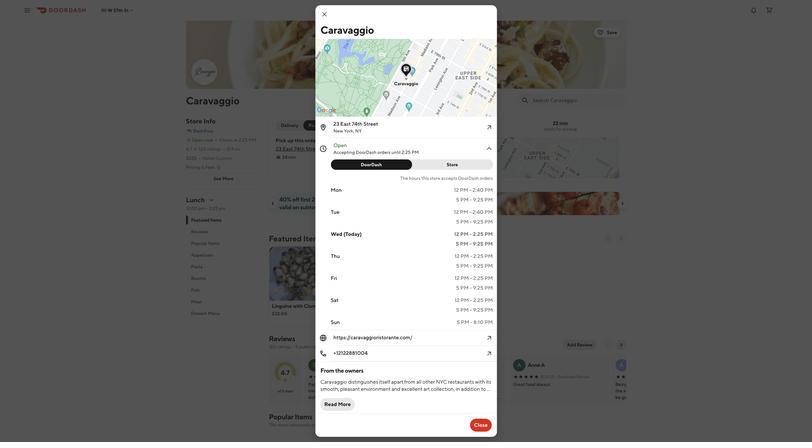 Task type: locate. For each thing, give the bounding box(es) containing it.
1 vertical spatial with
[[293, 303, 303, 309]]

caravaggio image
[[186, 21, 626, 89], [192, 60, 216, 84]]

1 vertical spatial min
[[289, 155, 296, 160]]

reviews for reviews 120 ratings • 5 public reviews
[[269, 335, 295, 343]]

-
[[469, 187, 472, 193], [470, 197, 472, 203], [206, 206, 208, 211], [469, 209, 472, 215], [470, 219, 472, 225], [470, 231, 472, 237], [470, 241, 472, 247], [470, 253, 472, 259], [470, 263, 472, 269], [470, 275, 472, 281], [470, 285, 472, 291], [470, 297, 472, 304], [470, 307, 472, 313], [470, 319, 473, 326]]

12 pm - 2:40 pm
[[454, 187, 493, 193], [454, 209, 493, 215]]

0 vertical spatial 23
[[334, 121, 339, 127]]

for
[[556, 126, 562, 132]]

5 pm - 9:25 pm for thu
[[456, 263, 493, 269]]

0 horizontal spatial 74th
[[294, 146, 305, 152]]

74th inside pick up this order at: 23 east 74th street
[[294, 146, 305, 152]]

popular for popular items
[[191, 241, 207, 246]]

DoorDash button
[[331, 160, 412, 170]]

1 horizontal spatial more
[[338, 401, 351, 408]]

linguine with clams $32.00
[[272, 303, 318, 317]]

2 • doordash order from the left
[[455, 375, 486, 379]]

pm up reviews button at the left bottom
[[219, 206, 226, 211]]

1 vertical spatial 4.7
[[281, 369, 290, 376]]

group
[[338, 123, 351, 128]]

powered by google image up mon on the left top
[[332, 169, 351, 176]]

1 horizontal spatial min
[[560, 120, 568, 126]]

$10
[[348, 196, 357, 203]]

0 vertical spatial up
[[287, 138, 294, 144]]

accepts
[[441, 176, 457, 181]]

0 horizontal spatial featured
[[191, 218, 210, 223]]

1 horizontal spatial with
[[366, 196, 378, 203]]

more inside button
[[338, 401, 351, 408]]

5 for wed (today)
[[456, 241, 459, 247]]

&
[[201, 165, 204, 170]]

120 inside reviews 120 ratings • 5 public reviews
[[269, 344, 277, 350]]

caravaggio dialog
[[276, 5, 526, 437]]

9:25
[[473, 197, 484, 203], [473, 219, 484, 225], [473, 241, 484, 247], [473, 263, 484, 269], [473, 285, 484, 291], [473, 307, 484, 313]]

0 horizontal spatial • doordash order
[[350, 375, 382, 379]]

featured items down on at the left top of the page
[[269, 234, 323, 243]]

a left anne
[[517, 362, 521, 369]]

23 down pick
[[276, 146, 282, 152]]

york,
[[344, 128, 354, 134]]

0 vertical spatial more
[[222, 176, 234, 181]]

warm
[[411, 382, 423, 387]]

doordash
[[356, 150, 377, 155], [361, 162, 382, 167], [458, 176, 479, 181], [353, 375, 370, 379], [457, 375, 475, 379], [558, 375, 576, 379]]

+12122881004
[[334, 350, 368, 356]]

doordash inside open accepting doordash orders until 2:25 pm
[[356, 150, 377, 155]]

valid
[[279, 204, 292, 211]]

scott
[[323, 362, 336, 368]]

reviews link
[[269, 335, 295, 343]]

hour options option group
[[331, 160, 493, 170]]

store left accepts
[[430, 176, 440, 181]]

items left wed
[[303, 234, 323, 243]]

5 pm - 9:25 pm for sat
[[456, 307, 493, 313]]

2 horizontal spatial this
[[422, 176, 429, 181]]

1 vertical spatial store
[[447, 162, 458, 167]]

1 vertical spatial street
[[306, 146, 321, 152]]

1 horizontal spatial popular
[[269, 413, 294, 421]]

0 horizontal spatial off
[[292, 196, 300, 203]]

popular up appetizers on the left
[[191, 241, 207, 246]]

1 horizontal spatial 74th
[[352, 121, 363, 127]]

23 up new
[[334, 121, 339, 127]]

stars
[[285, 389, 293, 394]]

min for 22
[[560, 120, 568, 126]]

pricing & fees
[[186, 165, 215, 170]]

0 horizontal spatial orders
[[316, 196, 332, 203]]

2 2:40 from the top
[[473, 209, 484, 215]]

map region
[[276, 6, 526, 172], [262, 86, 677, 252]]

1 12 pm - 2:40 pm from the top
[[454, 187, 493, 193]]

beef carpaccio
[[334, 303, 368, 309]]

1 horizontal spatial a
[[541, 362, 545, 368]]

carpaccio
[[345, 303, 368, 309]]

east up york,
[[340, 121, 351, 127]]

beef carpaccio image
[[331, 246, 388, 301]]

add item to cart image
[[315, 289, 320, 294]]

0 vertical spatial orders
[[378, 150, 391, 155]]

0 vertical spatial review
[[577, 342, 593, 348]]

1 vertical spatial click item image
[[485, 334, 493, 342]]

with right $10
[[366, 196, 378, 203]]

• left public
[[292, 344, 294, 350]]

min right 24
[[289, 155, 296, 160]]

reviews down the $32.00
[[269, 335, 295, 343]]

1 horizontal spatial the
[[400, 176, 408, 181]]

featured inside featured items heading
[[269, 234, 302, 243]]

• doordash order right 10/19/22
[[455, 375, 486, 379]]

2 vertical spatial orders
[[316, 196, 332, 203]]

order
[[352, 123, 365, 128], [371, 375, 382, 379], [476, 375, 486, 379]]

0 vertical spatial 2:40
[[473, 187, 484, 193]]

with left clams
[[293, 303, 303, 309]]

• left 0.9
[[223, 147, 225, 152]]

2 12 pm - 2:40 pm from the top
[[454, 209, 493, 215]]

0 vertical spatial 120
[[199, 147, 206, 152]]

pricing
[[186, 165, 201, 170]]

1 2:40 from the top
[[473, 187, 484, 193]]

popular inside popular items the most commonly ordered items and dishes from this store
[[269, 413, 294, 421]]

store info
[[186, 117, 216, 125]]

open for open accepting doordash orders until 2:25 pm
[[334, 142, 347, 149]]

linguine with clams image
[[269, 246, 327, 301]]

ratings inside reviews 120 ratings • 5 public reviews
[[277, 344, 292, 350]]

min inside '22 min ready for pickup'
[[560, 120, 568, 126]]

1 horizontal spatial pm
[[219, 206, 226, 211]]

1 horizontal spatial off
[[358, 196, 365, 203]]

doordash right 10/19/22
[[457, 375, 475, 379]]

23
[[334, 121, 339, 127], [276, 146, 282, 152]]

salad down 10/19/22
[[442, 382, 453, 387]]

2 vertical spatial click item image
[[485, 350, 493, 358]]

doordash down open accepting doordash orders until 2:25 pm
[[361, 162, 382, 167]]

5 for thu
[[456, 263, 460, 269]]

store inside button
[[447, 162, 458, 167]]

at:
[[319, 138, 325, 144]]

1 vertical spatial more
[[338, 401, 351, 408]]

1 horizontal spatial east
[[340, 121, 351, 127]]

1 5 pm - 9:25 pm from the top
[[456, 197, 493, 203]]

4.7 up of 5 stars on the bottom left of page
[[281, 369, 290, 376]]

1 vertical spatial 74th
[[294, 146, 305, 152]]

1 vertical spatial 2:40
[[473, 209, 484, 215]]

featured items down '12:00 pm - 2:25 pm'
[[191, 218, 222, 223]]

click item image
[[485, 145, 493, 153]]

2 horizontal spatial order
[[476, 375, 486, 379]]

more right read
[[338, 401, 351, 408]]

min right 22
[[560, 120, 568, 126]]

1 horizontal spatial • doordash order
[[455, 375, 486, 379]]

• doordash review
[[556, 375, 590, 379]]

beef
[[334, 303, 344, 309]]

this right the hours
[[422, 176, 429, 181]]

12 pm - 2:40 pm for tue
[[454, 209, 493, 215]]

open up accepting at the left of page
[[334, 142, 347, 149]]

4.7 up the $$$$ at the top left of page
[[186, 147, 192, 152]]

order inside 'button'
[[352, 123, 365, 128]]

120 down open now
[[199, 147, 206, 152]]

this inside pick up this order at: 23 east 74th street
[[295, 138, 304, 144]]

0 horizontal spatial this
[[295, 138, 304, 144]]

up left to on the top
[[333, 196, 340, 203]]

store for store info
[[186, 117, 202, 125]]

3 5 pm - 9:25 pm from the top
[[456, 241, 493, 247]]

at
[[234, 138, 238, 143]]

• right 10/19/22
[[455, 375, 456, 379]]

0 horizontal spatial order
[[352, 123, 365, 128]]

more right see
[[222, 176, 234, 181]]

st
[[124, 8, 129, 13]]

review right add
[[577, 342, 593, 348]]

caravaggio
[[321, 24, 374, 36], [394, 81, 418, 86], [394, 81, 418, 86], [186, 94, 240, 107]]

0 vertical spatial this
[[295, 138, 304, 144]]

salad right caprese
[[451, 389, 462, 394]]

0 vertical spatial featured
[[191, 218, 210, 223]]

0 horizontal spatial the
[[269, 423, 277, 428]]

1 • doordash order from the left
[[350, 375, 382, 379]]

items up 'commonly'
[[295, 413, 312, 421]]

pasta button
[[186, 261, 261, 273]]

0 horizontal spatial store
[[382, 423, 393, 428]]

orders
[[378, 150, 391, 155], [480, 176, 493, 181], [316, 196, 332, 203]]

0 horizontal spatial ratings
[[207, 147, 221, 152]]

more for see more
[[222, 176, 234, 181]]

0.9 mi
[[227, 147, 240, 152]]

0 vertical spatial 74th
[[352, 121, 363, 127]]

this for order
[[295, 138, 304, 144]]

pasta
[[191, 264, 203, 269]]

until
[[392, 150, 401, 155]]

1 horizontal spatial reviews
[[269, 335, 295, 343]]

0 horizontal spatial a
[[517, 362, 521, 369]]

• right the $$$$ at the top left of page
[[199, 156, 201, 161]]

this inside popular items the most commonly ordered items and dishes from this store
[[374, 423, 382, 428]]

group order
[[338, 123, 365, 128]]

5 5 pm - 9:25 pm from the top
[[456, 285, 493, 291]]

items inside popular items the most commonly ordered items and dishes from this store
[[295, 413, 312, 421]]

0 vertical spatial reviews
[[191, 229, 208, 234]]

doordash inside button
[[361, 162, 382, 167]]

9:25 for mon
[[473, 197, 484, 203]]

2:40 for mon
[[473, 187, 484, 193]]

with
[[366, 196, 378, 203], [293, 303, 303, 309]]

off right $10
[[358, 196, 365, 203]]

menu
[[208, 311, 220, 316]]

read more
[[324, 401, 351, 408]]

up right pick
[[287, 138, 294, 144]]

this right from
[[374, 423, 382, 428]]

0 horizontal spatial reviews
[[191, 229, 208, 234]]

0 vertical spatial click item image
[[485, 124, 493, 131]]

delivery
[[281, 123, 299, 128]]

0 horizontal spatial up
[[287, 138, 294, 144]]

ratings down reviews link
[[277, 344, 292, 350]]

1 vertical spatial store
[[382, 423, 393, 428]]

2 click item image from the top
[[485, 334, 493, 342]]

2 horizontal spatial orders
[[480, 176, 493, 181]]

review inside button
[[577, 342, 593, 348]]

0 horizontal spatial store
[[186, 117, 202, 125]]

items up reviews button at the left bottom
[[210, 218, 222, 223]]

1 horizontal spatial up
[[333, 196, 340, 203]]

0 vertical spatial street
[[364, 121, 378, 127]]

0 vertical spatial ratings
[[207, 147, 221, 152]]

of
[[278, 389, 281, 394]]

12:00 pm - 2:25 pm
[[186, 206, 226, 211]]

0 vertical spatial 4.7
[[186, 147, 192, 152]]

0 vertical spatial with
[[366, 196, 378, 203]]

0 vertical spatial store
[[430, 176, 440, 181]]

0 horizontal spatial 23
[[276, 146, 282, 152]]

1 vertical spatial featured
[[269, 234, 302, 243]]

1 horizontal spatial this
[[374, 423, 382, 428]]

click item image for https://caravaggioristorante.com/
[[485, 334, 493, 342]]

0 vertical spatial popular
[[191, 241, 207, 246]]

1 horizontal spatial 4.7
[[281, 369, 290, 376]]

items inside button
[[208, 241, 220, 246]]

1 vertical spatial ratings
[[277, 344, 292, 350]]

a down next icon
[[620, 362, 624, 369]]

12 pm - 2:25 pm for thu
[[455, 253, 493, 259]]

store
[[430, 176, 440, 181], [382, 423, 393, 428]]

0 vertical spatial store
[[186, 117, 202, 125]]

powered by google image up pickup
[[317, 107, 336, 114]]

store up dashpass at the left of page
[[186, 117, 202, 125]]

orders up $15
[[316, 196, 332, 203]]

1 vertical spatial 120
[[269, 344, 277, 350]]

next button of carousel image
[[620, 201, 625, 206], [619, 236, 624, 241]]

1 horizontal spatial orders
[[378, 150, 391, 155]]

0 horizontal spatial popular
[[191, 241, 207, 246]]

0 vertical spatial the
[[400, 176, 408, 181]]

1 horizontal spatial open
[[334, 142, 347, 149]]

2:40
[[473, 187, 484, 193], [473, 209, 484, 215]]

orders left until
[[378, 150, 391, 155]]

open down dashpass at the left of page
[[192, 138, 204, 143]]

store up accepts
[[447, 162, 458, 167]]

warm seafood salad giuseppe's caprese salad
[[411, 382, 462, 394]]

Item Search search field
[[533, 97, 621, 104]]

1 horizontal spatial order
[[371, 375, 382, 379]]

group order button
[[334, 120, 369, 131]]

map region containing caravaggio
[[276, 6, 526, 172]]

3 click item image from the top
[[485, 350, 493, 358]]

2 vertical spatial this
[[374, 423, 382, 428]]

popular for popular items the most commonly ordered items and dishes from this store
[[269, 413, 294, 421]]

off up on at the left top of the page
[[292, 196, 300, 203]]

appetizers
[[191, 253, 214, 258]]

up inside 40% off first 2 orders up to $10 off with 40welcome, valid on subtotals $15
[[333, 196, 340, 203]]

5 pm - 9:25 pm for wed (today)
[[456, 241, 493, 247]]

items down reviews button at the left bottom
[[208, 241, 220, 246]]

0 vertical spatial east
[[340, 121, 351, 127]]

from the owners
[[321, 367, 364, 374]]

4.7
[[186, 147, 192, 152], [281, 369, 290, 376]]

orders inside open accepting doordash orders until 2:25 pm
[[378, 150, 391, 155]]

reviews inside reviews 120 ratings • 5 public reviews
[[269, 335, 295, 343]]

featured items heading
[[269, 233, 323, 244]]

popular inside button
[[191, 241, 207, 246]]

0 vertical spatial featured items
[[191, 218, 222, 223]]

review down add review
[[577, 375, 590, 379]]

the left the hours
[[400, 176, 408, 181]]

23 inside 23 east 74th street new york, ny
[[334, 121, 339, 127]]

this for store
[[422, 176, 429, 181]]

reviews
[[191, 229, 208, 234], [269, 335, 295, 343]]

ratings up italian
[[207, 147, 221, 152]]

0 vertical spatial 12 pm - 2:40 pm
[[454, 187, 493, 193]]

orders down click item image
[[480, 176, 493, 181]]

1 vertical spatial 12 pm - 2:40 pm
[[454, 209, 493, 215]]

pm right 12:00
[[199, 206, 205, 211]]

previous image
[[606, 342, 611, 348]]

featured down valid
[[269, 234, 302, 243]]

• doordash order for v
[[455, 375, 486, 379]]

5 for fri
[[456, 285, 460, 291]]

east up 24 min
[[283, 146, 293, 152]]

• doordash order down owners
[[350, 375, 382, 379]]

1 vertical spatial up
[[333, 196, 340, 203]]

1 vertical spatial featured items
[[269, 234, 323, 243]]

dessert menu button
[[186, 308, 261, 319]]

salad
[[442, 382, 453, 387], [451, 389, 462, 394]]

• right now
[[215, 138, 217, 143]]

2 5 pm - 9:25 pm from the top
[[456, 219, 493, 225]]

0 horizontal spatial 120
[[199, 147, 206, 152]]

store for store
[[447, 162, 458, 167]]

commonly
[[289, 423, 310, 428]]

0 vertical spatial powered by google image
[[317, 107, 336, 114]]

1 horizontal spatial street
[[364, 121, 378, 127]]

0 horizontal spatial open
[[192, 138, 204, 143]]

reviews up popular items
[[191, 229, 208, 234]]

•
[[215, 138, 217, 143], [223, 147, 225, 152], [199, 156, 201, 161], [292, 344, 294, 350], [350, 375, 352, 379], [455, 375, 456, 379], [556, 375, 557, 379]]

1 vertical spatial reviews
[[269, 335, 295, 343]]

9:25 for wed (today)
[[473, 241, 484, 247]]

featured down '12:00 pm - 2:25 pm'
[[191, 218, 210, 223]]

more inside button
[[222, 176, 234, 181]]

first
[[301, 196, 311, 203]]

this up 23 east 74th street link at the top of page
[[295, 138, 304, 144]]

1 horizontal spatial store
[[430, 176, 440, 181]]

order
[[305, 138, 318, 144]]

0 vertical spatial next button of carousel image
[[620, 201, 625, 206]]

beef carpaccio button
[[331, 246, 389, 328]]

• down owners
[[350, 375, 352, 379]]

doordash up doordash button
[[356, 150, 377, 155]]

pm inside open accepting doordash orders until 2:25 pm
[[412, 150, 419, 155]]

1 vertical spatial 23
[[276, 146, 282, 152]]

1 vertical spatial this
[[422, 176, 429, 181]]

most
[[278, 423, 288, 428]]

click item image
[[485, 124, 493, 131], [485, 334, 493, 342], [485, 350, 493, 358]]

store right from
[[382, 423, 393, 428]]

5 pm - 8:10 pm
[[457, 319, 493, 326]]

street inside 23 east 74th street new york, ny
[[364, 121, 378, 127]]

4 5 pm - 9:25 pm from the top
[[456, 263, 493, 269]]

close caravaggio image
[[321, 10, 328, 18]]

reviews inside button
[[191, 229, 208, 234]]

a right anne
[[541, 362, 545, 368]]

giuseppe's
[[411, 389, 433, 394]]

pickup
[[563, 126, 577, 132]]

anne a
[[528, 362, 545, 368]]

add
[[567, 342, 576, 348]]

featured items
[[191, 218, 222, 223], [269, 234, 323, 243]]

this
[[295, 138, 304, 144], [422, 176, 429, 181], [374, 423, 382, 428]]

reviews
[[313, 344, 328, 350]]

open inside open accepting doordash orders until 2:25 pm
[[334, 142, 347, 149]]

0 horizontal spatial min
[[289, 155, 296, 160]]

5 for sat
[[456, 307, 460, 313]]

120 down reviews link
[[269, 344, 277, 350]]

popular up most
[[269, 413, 294, 421]]

0 horizontal spatial more
[[222, 176, 234, 181]]

map region for 'powered by google' image to the top
[[276, 6, 526, 172]]

74th up 24 min
[[294, 146, 305, 152]]

74th up "ny"
[[352, 121, 363, 127]]

street
[[364, 121, 378, 127], [306, 146, 321, 152]]

store inside popular items the most commonly ordered items and dishes from this store
[[382, 423, 393, 428]]

powered by google image
[[317, 107, 336, 114], [332, 169, 351, 176]]

1 horizontal spatial 120
[[269, 344, 277, 350]]

the left most
[[269, 423, 277, 428]]

0 vertical spatial min
[[560, 120, 568, 126]]

2 pm from the left
[[219, 206, 226, 211]]

1 vertical spatial popular
[[269, 413, 294, 421]]

6 5 pm - 9:25 pm from the top
[[456, 307, 493, 313]]

pm
[[199, 206, 205, 211], [219, 206, 226, 211]]

more for read more
[[338, 401, 351, 408]]

this inside caravaggio dialog
[[422, 176, 429, 181]]

5 inside reviews 120 ratings • 5 public reviews
[[295, 344, 298, 350]]



Task type: describe. For each thing, give the bounding box(es) containing it.
anne
[[528, 362, 540, 368]]

fish button
[[186, 284, 261, 296]]

5 for mon
[[456, 197, 460, 203]]

2:25 inside open accepting doordash orders until 2:25 pm
[[402, 150, 411, 155]]

save
[[607, 30, 617, 35]]

risotto button
[[186, 273, 261, 284]]

from
[[363, 423, 373, 428]]

owners
[[345, 367, 364, 374]]

24 min
[[282, 155, 296, 160]]

$32.00
[[272, 311, 287, 317]]

scott j
[[323, 362, 339, 368]]

1 vertical spatial powered by google image
[[332, 169, 351, 176]]

previous button of carousel image
[[606, 236, 611, 241]]

12 for mon
[[454, 187, 459, 193]]

open for open now
[[192, 138, 204, 143]]

items
[[329, 423, 340, 428]]

1 vertical spatial salad
[[451, 389, 462, 394]]

pickup
[[309, 123, 323, 128]]

Pickup radio
[[303, 120, 328, 131]]

w
[[108, 8, 112, 13]]

1 vertical spatial next button of carousel image
[[619, 236, 624, 241]]

caprese
[[434, 389, 450, 394]]

the
[[335, 367, 344, 374]]

dashpass
[[193, 128, 213, 134]]

40% off first 2 orders up to $10 off with 40welcome, valid on subtotals $15
[[279, 196, 418, 211]]

min for 24
[[289, 155, 296, 160]]

items inside heading
[[303, 234, 323, 243]]

the hours this store accepts doordash orders
[[400, 176, 493, 181]]

doordash right accepts
[[458, 176, 479, 181]]

street inside pick up this order at: 23 east 74th street
[[306, 146, 321, 152]]

public
[[299, 344, 312, 350]]

open now
[[192, 138, 213, 143]]

east inside pick up this order at: 23 east 74th street
[[283, 146, 293, 152]]

1 vertical spatial review
[[577, 375, 590, 379]]

risotto
[[191, 276, 206, 281]]

close
[[474, 422, 488, 428]]

popular items the most commonly ordered items and dishes from this store
[[269, 413, 393, 428]]

the inside caravaggio dialog
[[400, 176, 408, 181]]

v
[[415, 362, 419, 369]]

1 off from the left
[[292, 196, 300, 203]]

open menu image
[[23, 6, 31, 14]]

order for v
[[476, 375, 486, 379]]

0 vertical spatial salad
[[442, 382, 453, 387]]

giuseppe's caprese salad button
[[411, 388, 462, 394]]

5 pm - 9:25 pm for tue
[[456, 219, 493, 225]]

meat button
[[186, 296, 261, 308]]

2 off from the left
[[358, 196, 365, 203]]

57th
[[113, 8, 123, 13]]

dishes
[[349, 423, 363, 428]]

on
[[293, 204, 299, 211]]

tue
[[331, 209, 340, 215]]

east inside 23 east 74th street new york, ny
[[340, 121, 351, 127]]

9:25 for tue
[[473, 219, 484, 225]]

22
[[553, 120, 559, 126]]

12 pm - 2:40 pm for mon
[[454, 187, 493, 193]]

see more button
[[186, 174, 261, 184]]

sun
[[331, 319, 340, 326]]

click item image for +12122881004
[[485, 350, 493, 358]]

12 for wed (today)
[[454, 231, 459, 237]]

40welcome,
[[379, 196, 418, 203]]

map region for 'powered by google' image to the bottom
[[262, 86, 677, 252]]

24
[[282, 155, 288, 160]]

9:25 for fri
[[473, 285, 484, 291]]

12 pm - 2:25 pm for wed (today)
[[454, 231, 493, 237]]

12 for tue
[[454, 209, 459, 215]]

subtotals
[[300, 204, 324, 211]]

next image
[[619, 342, 624, 348]]

12 for thu
[[455, 253, 460, 259]]

• inside reviews 120 ratings • 5 public reviews
[[292, 344, 294, 350]]

with inside 40% off first 2 orders up to $10 off with 40welcome, valid on subtotals $15
[[366, 196, 378, 203]]

pricing & fees button
[[186, 164, 221, 171]]

save button
[[594, 27, 621, 38]]

see
[[214, 176, 222, 181]]

12 pm - 2:25 pm for sat
[[455, 297, 493, 304]]

(today)
[[344, 231, 362, 237]]

5 for tue
[[456, 219, 460, 225]]

sat
[[331, 297, 339, 304]]

111
[[101, 8, 107, 13]]

12 for sat
[[455, 297, 460, 304]]

9:25 for sat
[[473, 307, 484, 313]]

2/14/23
[[335, 375, 349, 379]]

up inside pick up this order at: 23 east 74th street
[[287, 138, 294, 144]]

23 inside pick up this order at: 23 east 74th street
[[276, 146, 282, 152]]

wed (today)
[[331, 231, 362, 237]]

111 w 57th st button
[[101, 8, 134, 13]]

s
[[313, 362, 316, 369]]

add review
[[567, 342, 593, 348]]

store inside caravaggio dialog
[[430, 176, 440, 181]]

doordash down owners
[[353, 375, 370, 379]]

info
[[204, 117, 216, 125]]

reviews button
[[186, 226, 261, 238]]

Store button
[[408, 160, 493, 170]]

mon
[[331, 187, 342, 193]]

74th inside 23 east 74th street new york, ny
[[352, 121, 363, 127]]

Delivery radio
[[276, 120, 308, 131]]

12:00
[[186, 206, 198, 211]]

5 pm - 9:25 pm for mon
[[456, 197, 493, 203]]

appetizers button
[[186, 249, 261, 261]]

1 click item image from the top
[[485, 124, 493, 131]]

order methods option group
[[276, 120, 328, 131]]

and
[[341, 423, 349, 428]]

https://caravaggioristorante.com/
[[334, 335, 413, 341]]

ny
[[355, 128, 362, 134]]

reviews 120 ratings • 5 public reviews
[[269, 335, 328, 350]]

read
[[324, 401, 337, 408]]

reviews for reviews
[[191, 229, 208, 234]]

• doordash order for s
[[350, 375, 382, 379]]

ordered
[[311, 423, 328, 428]]

12/21/21
[[540, 375, 555, 379]]

orders inside 40% off first 2 orders up to $10 off with 40welcome, valid on subtotals $15
[[316, 196, 332, 203]]

• right the "12/21/21"
[[556, 375, 557, 379]]

12 for fri
[[455, 275, 460, 281]]

2 horizontal spatial a
[[620, 362, 624, 369]]

111 w 57th st
[[101, 8, 129, 13]]

notification bell image
[[750, 6, 758, 14]]

fri
[[331, 275, 337, 281]]

40%
[[279, 196, 291, 203]]

clams
[[304, 303, 318, 309]]

5 pm - 9:25 pm for fri
[[456, 285, 493, 291]]

• closes at 2:25 pm
[[215, 138, 256, 143]]

with inside linguine with clams $32.00
[[293, 303, 303, 309]]

fees
[[205, 165, 215, 170]]

mi
[[235, 147, 240, 152]]

hours
[[409, 176, 421, 181]]

2:40 for tue
[[473, 209, 484, 215]]

close button
[[470, 419, 492, 432]]

1 horizontal spatial featured items
[[269, 234, 323, 243]]

order for s
[[371, 375, 382, 379]]

accepting
[[334, 150, 355, 155]]

1 pm from the left
[[199, 206, 205, 211]]

0 horizontal spatial featured items
[[191, 218, 222, 223]]

the inside popular items the most commonly ordered items and dishes from this store
[[269, 423, 277, 428]]

popular items button
[[186, 238, 261, 249]]

cuisine
[[216, 156, 232, 161]]

9:25 for thu
[[473, 263, 484, 269]]

previous button of carousel image
[[270, 201, 275, 206]]

0 items, open order cart image
[[766, 6, 773, 14]]

2
[[312, 196, 315, 203]]

of 5 stars
[[278, 389, 293, 394]]

from
[[321, 367, 334, 374]]

0 horizontal spatial 4.7
[[186, 147, 192, 152]]

open accepting doordash orders until 2:25 pm
[[334, 142, 419, 155]]

now
[[205, 138, 213, 143]]

23 east 74th street link
[[276, 146, 321, 152]]

12 pm - 2:25 pm for fri
[[455, 275, 493, 281]]

doordash right the "12/21/21"
[[558, 375, 576, 379]]

8:10
[[474, 319, 484, 326]]

pick
[[276, 138, 286, 144]]

read more button
[[321, 398, 355, 411]]



Task type: vqa. For each thing, say whether or not it's contained in the screenshot.
UNDER
no



